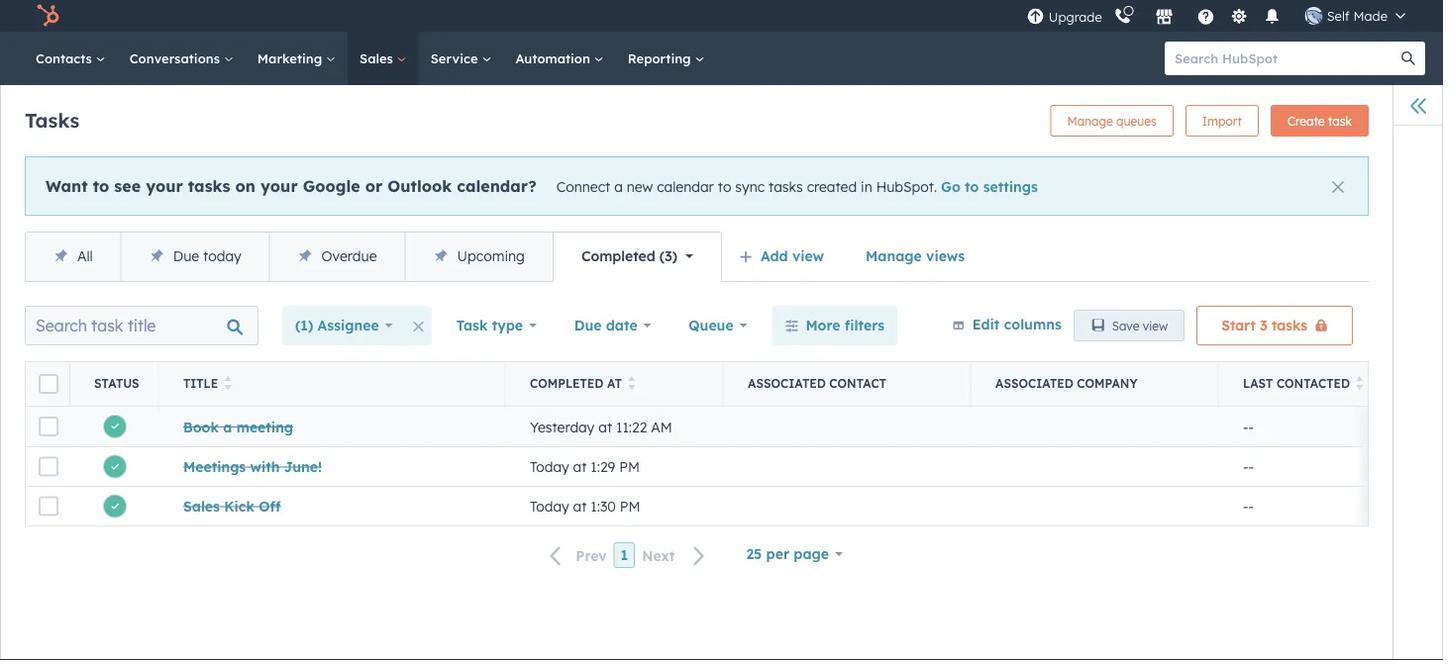 Task type: describe. For each thing, give the bounding box(es) containing it.
connect a new calendar to sync tasks created in hubspot. go to settings
[[557, 178, 1038, 195]]

book a meeting
[[183, 418, 293, 436]]

0 vertical spatial 3
[[665, 248, 673, 265]]

press to sort. image for completed at
[[628, 377, 636, 390]]

sales kick off
[[183, 498, 281, 516]]

reporting
[[628, 50, 695, 66]]

(1) assignee
[[295, 317, 379, 334]]

book
[[183, 418, 219, 436]]

marketing link
[[246, 32, 348, 85]]

made
[[1354, 7, 1388, 24]]

sync
[[736, 178, 765, 195]]

manage views link
[[853, 237, 978, 276]]

completed at
[[530, 377, 622, 391]]

contacts link
[[24, 32, 118, 85]]

manage for manage queues
[[1068, 113, 1114, 128]]

automation
[[516, 50, 594, 66]]

1:29
[[591, 459, 616, 476]]

on
[[235, 176, 256, 196]]

columns
[[1004, 316, 1062, 333]]

notifications button
[[1256, 0, 1290, 32]]

am
[[651, 418, 673, 436]]

calling icon image
[[1114, 8, 1132, 26]]

more filters
[[806, 317, 885, 334]]

per
[[767, 546, 790, 563]]

press to sort. element for completed at
[[628, 377, 636, 392]]

completed for completed at
[[530, 377, 604, 391]]

title
[[183, 377, 218, 391]]

hubspot.
[[877, 178, 938, 195]]

task type button
[[443, 306, 550, 346]]

pm for today at 1:29 pm
[[620, 459, 640, 476]]

save
[[1113, 319, 1140, 333]]

view for add view
[[793, 248, 825, 265]]

edit columns button
[[952, 313, 1062, 338]]

manage for manage views
[[866, 248, 922, 265]]

25 per page
[[747, 546, 829, 563]]

sales for sales kick off
[[183, 498, 220, 516]]

self made
[[1328, 7, 1388, 24]]

-- for today at 1:30 pm
[[1244, 498, 1255, 516]]

due for due today
[[173, 248, 199, 265]]

queues
[[1117, 113, 1157, 128]]

at for 1:30
[[573, 498, 587, 516]]

1:30
[[591, 498, 616, 516]]

2 horizontal spatial to
[[965, 178, 979, 195]]

outlook
[[388, 176, 452, 196]]

all
[[77, 248, 93, 265]]

more
[[806, 317, 841, 334]]

press to sort. element for last contacted
[[1357, 377, 1364, 392]]

1 your from the left
[[146, 176, 183, 196]]

2 your from the left
[[261, 176, 298, 196]]

today at 1:30 pm
[[530, 498, 641, 516]]

created
[[807, 178, 857, 195]]

settings
[[984, 178, 1038, 195]]

connect
[[557, 178, 611, 195]]

kick
[[224, 498, 255, 516]]

start 3 tasks
[[1222, 317, 1308, 334]]

self made button
[[1294, 0, 1418, 32]]

add
[[761, 248, 788, 265]]

prev
[[576, 547, 607, 565]]

pm for today at 1:30 pm
[[620, 498, 641, 516]]

create
[[1288, 113, 1325, 128]]

last contacted
[[1244, 377, 1351, 391]]

next button
[[635, 543, 718, 569]]

overdue link
[[269, 233, 405, 281]]

go to settings link
[[941, 178, 1038, 195]]

a for connect
[[615, 178, 623, 195]]

meetings
[[183, 459, 246, 476]]

with
[[250, 459, 280, 476]]

upgrade
[[1049, 9, 1103, 25]]

off
[[259, 498, 281, 516]]

edit columns
[[973, 316, 1062, 333]]

reporting link
[[616, 32, 717, 85]]

tasks inside "button"
[[1272, 317, 1308, 334]]

overdue
[[322, 248, 377, 265]]

all link
[[26, 233, 121, 281]]

notifications image
[[1264, 9, 1282, 27]]

25 per page button
[[734, 535, 856, 575]]

1 horizontal spatial to
[[718, 178, 732, 195]]

sales kick off button
[[183, 498, 281, 516]]

tasks
[[25, 108, 80, 132]]

marketplaces button
[[1144, 0, 1186, 32]]

conversations link
[[118, 32, 246, 85]]

today for today at 1:30 pm
[[530, 498, 569, 516]]

yesterday at 11:22 am
[[530, 418, 673, 436]]

start
[[1222, 317, 1256, 334]]

status
[[94, 377, 139, 391]]

at for 1:29
[[573, 459, 587, 476]]

add view button
[[726, 237, 841, 276]]

Search task title search field
[[25, 306, 259, 346]]

start 3 tasks button
[[1197, 306, 1354, 346]]

due today link
[[121, 233, 269, 281]]

upcoming
[[457, 248, 525, 265]]

google
[[303, 176, 360, 196]]

press to sort. image for last contacted
[[1357, 377, 1364, 390]]

11:22
[[616, 418, 647, 436]]

completed for completed ( 3 )
[[582, 248, 656, 265]]

sales link
[[348, 32, 419, 85]]



Task type: vqa. For each thing, say whether or not it's contained in the screenshot.
the Due today link
yes



Task type: locate. For each thing, give the bounding box(es) containing it.
pagination navigation
[[538, 543, 718, 569]]

or
[[365, 176, 383, 196]]

1 horizontal spatial due
[[574, 317, 602, 334]]

associated down columns
[[996, 377, 1074, 391]]

(
[[660, 248, 665, 265]]

0 horizontal spatial tasks
[[188, 176, 230, 196]]

type
[[492, 317, 523, 334]]

press to sort. image up 11:22
[[628, 377, 636, 390]]

press to sort. element
[[224, 377, 232, 392], [628, 377, 636, 392], [1357, 377, 1364, 392]]

0 horizontal spatial your
[[146, 176, 183, 196]]

today
[[203, 248, 241, 265]]

due for due date
[[574, 317, 602, 334]]

import link
[[1186, 105, 1259, 137]]

0 vertical spatial manage
[[1068, 113, 1114, 128]]

2 pm from the top
[[620, 498, 641, 516]]

upcoming link
[[405, 233, 553, 281]]

2 today from the top
[[530, 498, 569, 516]]

in
[[861, 178, 873, 195]]

view for save view
[[1143, 319, 1168, 333]]

1 horizontal spatial a
[[615, 178, 623, 195]]

0 horizontal spatial due
[[173, 248, 199, 265]]

1
[[621, 547, 628, 564]]

want to see your tasks on your google or outlook calendar?
[[46, 176, 537, 196]]

3
[[665, 248, 673, 265], [1260, 317, 1268, 334]]

service
[[431, 50, 482, 66]]

task status: completed image for book
[[111, 424, 119, 432]]

1 horizontal spatial sales
[[360, 50, 397, 66]]

help image
[[1198, 9, 1216, 27]]

task status: completed image
[[111, 424, 119, 432], [111, 464, 119, 472]]

due inside popup button
[[574, 317, 602, 334]]

marketing
[[257, 50, 326, 66]]

book a meeting button
[[183, 418, 293, 436]]

0 vertical spatial pm
[[620, 459, 640, 476]]

today for today at 1:29 pm
[[530, 459, 569, 476]]

1 vertical spatial manage
[[866, 248, 922, 265]]

0 horizontal spatial sales
[[183, 498, 220, 516]]

1 horizontal spatial your
[[261, 176, 298, 196]]

navigation
[[25, 232, 722, 282]]

tasks right start
[[1272, 317, 1308, 334]]

sales left kick
[[183, 498, 220, 516]]

associated
[[748, 377, 826, 391], [996, 377, 1074, 391]]

manage left queues
[[1068, 113, 1114, 128]]

task status: completed image down the status column header
[[111, 424, 119, 432]]

last
[[1244, 377, 1274, 391]]

completed left (
[[582, 248, 656, 265]]

view inside "popup button"
[[793, 248, 825, 265]]

0 horizontal spatial manage
[[866, 248, 922, 265]]

2 horizontal spatial press to sort. image
[[1357, 377, 1364, 390]]

calendar
[[657, 178, 714, 195]]

1 vertical spatial completed
[[530, 377, 604, 391]]

calling icon button
[[1107, 3, 1140, 29]]

today
[[530, 459, 569, 476], [530, 498, 569, 516]]

(1)
[[295, 317, 313, 334]]

service link
[[419, 32, 504, 85]]

press to sort. image right the title
[[224, 377, 232, 390]]

tasks right sync on the right of page
[[769, 178, 803, 195]]

want to see your tasks on your google or outlook calendar? alert
[[25, 157, 1369, 216]]

marketplaces image
[[1156, 9, 1174, 27]]

status column header
[[70, 363, 160, 406]]

import
[[1203, 113, 1243, 128]]

1 today from the top
[[530, 459, 569, 476]]

create task
[[1288, 113, 1353, 128]]

at for 11:22
[[599, 418, 612, 436]]

settings link
[[1227, 5, 1252, 26]]

task status: completed image
[[111, 503, 119, 511]]

associated for associated company
[[996, 377, 1074, 391]]

0 vertical spatial due
[[173, 248, 199, 265]]

1 vertical spatial a
[[223, 418, 232, 436]]

press to sort. image right contacted
[[1357, 377, 1364, 390]]

1 vertical spatial 3
[[1260, 317, 1268, 334]]

1 horizontal spatial 3
[[1260, 317, 1268, 334]]

save view
[[1113, 319, 1168, 333]]

3 inside "button"
[[1260, 317, 1268, 334]]

associated company column header
[[972, 363, 1220, 406]]

0 vertical spatial a
[[615, 178, 623, 195]]

settings image
[[1231, 8, 1249, 26]]

associated contact column header
[[724, 363, 972, 406]]

due
[[173, 248, 199, 265], [574, 317, 602, 334]]

1 horizontal spatial manage
[[1068, 113, 1114, 128]]

2 -- from the top
[[1244, 459, 1255, 476]]

june!
[[284, 459, 322, 476]]

3 right start
[[1260, 317, 1268, 334]]

create task link
[[1271, 105, 1369, 137]]

0 horizontal spatial associated
[[748, 377, 826, 391]]

meetings with june! button
[[183, 459, 322, 476]]

1 task status: completed image from the top
[[111, 424, 119, 432]]

associated company
[[996, 377, 1138, 391]]

0 horizontal spatial to
[[93, 176, 109, 196]]

a right book at the bottom
[[223, 418, 232, 436]]

0 vertical spatial completed
[[582, 248, 656, 265]]

a
[[615, 178, 623, 195], [223, 418, 232, 436]]

1 vertical spatial view
[[1143, 319, 1168, 333]]

queue
[[689, 317, 734, 334]]

help button
[[1190, 0, 1223, 32]]

menu containing self made
[[1025, 0, 1420, 32]]

to right go
[[965, 178, 979, 195]]

25
[[747, 546, 762, 563]]

1 vertical spatial sales
[[183, 498, 220, 516]]

2 horizontal spatial tasks
[[1272, 317, 1308, 334]]

press to sort. image
[[224, 377, 232, 390], [628, 377, 636, 390], [1357, 377, 1364, 390]]

1 horizontal spatial tasks
[[769, 178, 803, 195]]

Search HubSpot search field
[[1165, 42, 1408, 75]]

filters
[[845, 317, 885, 334]]

2 associated from the left
[[996, 377, 1074, 391]]

conversations
[[130, 50, 224, 66]]

company
[[1077, 377, 1138, 391]]

more filters link
[[772, 306, 898, 346]]

sales left service
[[360, 50, 397, 66]]

meetings with june!
[[183, 459, 322, 476]]

task status: completed image for meetings
[[111, 464, 119, 472]]

menu
[[1025, 0, 1420, 32]]

column header
[[26, 363, 70, 406]]

3 press to sort. element from the left
[[1357, 377, 1364, 392]]

task
[[456, 317, 488, 334]]

save view button
[[1074, 310, 1185, 342]]

navigation containing all
[[25, 232, 722, 282]]

at left 11:22
[[599, 418, 612, 436]]

press to sort. element for title
[[224, 377, 232, 392]]

1 vertical spatial --
[[1244, 459, 1255, 476]]

at up "yesterday at 11:22 am"
[[607, 377, 622, 391]]

page
[[794, 546, 829, 563]]

search button
[[1392, 42, 1426, 75]]

date
[[606, 317, 638, 334]]

-- for yesterday at 11:22 am
[[1244, 418, 1255, 436]]

manage queues link
[[1051, 105, 1174, 137]]

task status: completed image up task status: completed icon
[[111, 464, 119, 472]]

1 press to sort. element from the left
[[224, 377, 232, 392]]

tasks left on
[[188, 176, 230, 196]]

close image
[[1333, 181, 1345, 193]]

completed ( 3 )
[[582, 248, 678, 265]]

0 vertical spatial task status: completed image
[[111, 424, 119, 432]]

1 vertical spatial pm
[[620, 498, 641, 516]]

view inside button
[[1143, 319, 1168, 333]]

to left see
[[93, 176, 109, 196]]

3 press to sort. image from the left
[[1357, 377, 1364, 390]]

3 down calendar
[[665, 248, 673, 265]]

sales inside sales link
[[360, 50, 397, 66]]

0 vertical spatial view
[[793, 248, 825, 265]]

view
[[793, 248, 825, 265], [1143, 319, 1168, 333]]

pm right 1:29
[[620, 459, 640, 476]]

2 horizontal spatial press to sort. element
[[1357, 377, 1364, 392]]

1 horizontal spatial associated
[[996, 377, 1074, 391]]

tasks banner
[[25, 99, 1369, 137]]

manage left views
[[866, 248, 922, 265]]

today down today at 1:29 pm
[[530, 498, 569, 516]]

want
[[46, 176, 88, 196]]

manage queues
[[1068, 113, 1157, 128]]

3 -- from the top
[[1244, 498, 1255, 516]]

view right save
[[1143, 319, 1168, 333]]

manage inside tasks banner
[[1068, 113, 1114, 128]]

contact
[[830, 377, 887, 391]]

-- for today at 1:29 pm
[[1244, 459, 1255, 476]]

associated down more
[[748, 377, 826, 391]]

1 pm from the top
[[620, 459, 640, 476]]

prev button
[[538, 543, 614, 569]]

view right add
[[793, 248, 825, 265]]

0 horizontal spatial 3
[[665, 248, 673, 265]]

1 press to sort. image from the left
[[224, 377, 232, 390]]

your right see
[[146, 176, 183, 196]]

press to sort. element right contacted
[[1357, 377, 1364, 392]]

2 vertical spatial --
[[1244, 498, 1255, 516]]

)
[[673, 248, 678, 265]]

press to sort. image for title
[[224, 377, 232, 390]]

completed up the yesterday
[[530, 377, 604, 391]]

0 vertical spatial today
[[530, 459, 569, 476]]

see
[[114, 176, 141, 196]]

2 press to sort. element from the left
[[628, 377, 636, 392]]

new
[[627, 178, 653, 195]]

pm right 1:30
[[620, 498, 641, 516]]

a inside alert
[[615, 178, 623, 195]]

1 horizontal spatial press to sort. element
[[628, 377, 636, 392]]

press to sort. element right the title
[[224, 377, 232, 392]]

add view
[[761, 248, 825, 265]]

2 press to sort. image from the left
[[628, 377, 636, 390]]

1 horizontal spatial press to sort. image
[[628, 377, 636, 390]]

search image
[[1402, 52, 1416, 65]]

0 vertical spatial --
[[1244, 418, 1255, 436]]

0 horizontal spatial view
[[793, 248, 825, 265]]

sales for sales
[[360, 50, 397, 66]]

ruby anderson image
[[1306, 7, 1324, 25]]

2 task status: completed image from the top
[[111, 464, 119, 472]]

1 vertical spatial today
[[530, 498, 569, 516]]

1 vertical spatial task status: completed image
[[111, 464, 119, 472]]

due left the date
[[574, 317, 602, 334]]

next
[[642, 547, 675, 565]]

automation link
[[504, 32, 616, 85]]

to left sync on the right of page
[[718, 178, 732, 195]]

your right on
[[261, 176, 298, 196]]

task type
[[456, 317, 523, 334]]

due left today
[[173, 248, 199, 265]]

associated for associated contact
[[748, 377, 826, 391]]

pm
[[620, 459, 640, 476], [620, 498, 641, 516]]

contacted
[[1277, 377, 1351, 391]]

1 associated from the left
[[748, 377, 826, 391]]

upgrade image
[[1027, 8, 1045, 26]]

a left new
[[615, 178, 623, 195]]

1 horizontal spatial view
[[1143, 319, 1168, 333]]

0 horizontal spatial a
[[223, 418, 232, 436]]

0 horizontal spatial press to sort. image
[[224, 377, 232, 390]]

assignee
[[318, 317, 379, 334]]

press to sort. element up 11:22
[[628, 377, 636, 392]]

0 vertical spatial sales
[[360, 50, 397, 66]]

manage views
[[866, 248, 965, 265]]

at left 1:30
[[573, 498, 587, 516]]

1 -- from the top
[[1244, 418, 1255, 436]]

0 horizontal spatial press to sort. element
[[224, 377, 232, 392]]

yesterday
[[530, 418, 595, 436]]

1 vertical spatial due
[[574, 317, 602, 334]]

a for book
[[223, 418, 232, 436]]

today down the yesterday
[[530, 459, 569, 476]]

hubspot image
[[36, 4, 59, 28]]

contacts
[[36, 50, 96, 66]]

at left 1:29
[[573, 459, 587, 476]]



